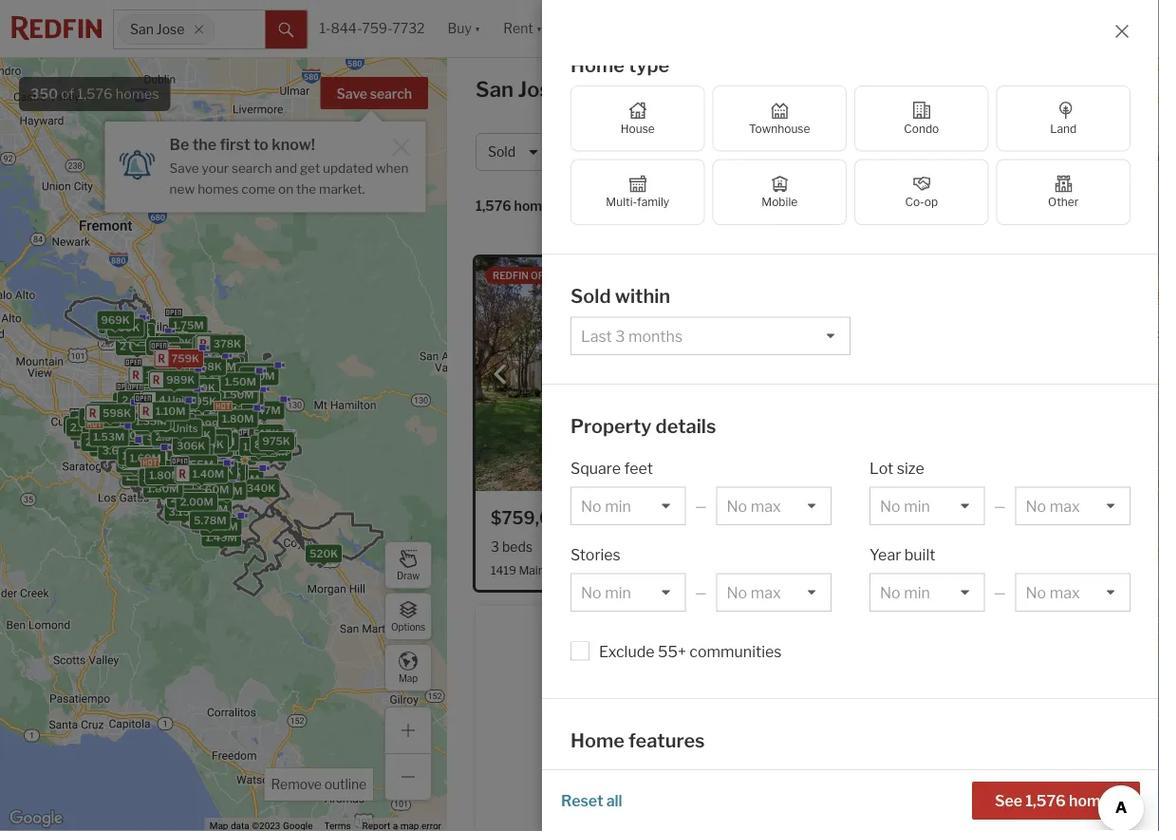 Task type: describe. For each thing, give the bounding box(es) containing it.
969k
[[101, 314, 130, 326]]

0 vertical spatial 1.02m
[[112, 324, 143, 337]]

2 vertical spatial 2.95m
[[153, 439, 186, 452]]

sold for sold
[[488, 144, 516, 160]]

0 vertical spatial 2.95m
[[147, 373, 180, 385]]

95116
[[1020, 563, 1053, 577]]

1 horizontal spatial 1.53m
[[207, 459, 238, 471]]

1 vertical spatial 1.48m
[[161, 448, 193, 460]]

0 horizontal spatial 1.09m
[[132, 384, 164, 396]]

1,576 inside 1,576 homes •
[[476, 198, 512, 214]]

2 horizontal spatial ca
[[1001, 563, 1017, 577]]

map
[[399, 673, 418, 684]]

see 1,576 homes button
[[973, 782, 1141, 820]]

1 vertical spatial 1.39m
[[165, 380, 196, 392]]

1 vertical spatial 1.05m
[[170, 358, 202, 370]]

1 horizontal spatial 799k
[[176, 475, 204, 488]]

0 vertical spatial 349k
[[173, 428, 202, 440]]

0 vertical spatial 938k
[[191, 387, 220, 399]]

st,
[[934, 563, 947, 577]]

1 vertical spatial 1.25m
[[207, 453, 238, 465]]

1 horizontal spatial 3.40m
[[255, 446, 288, 458]]

on
[[278, 181, 294, 196]]

0 vertical spatial 2.39m
[[122, 394, 154, 406]]

0 vertical spatial 1.55m
[[170, 391, 201, 403]]

Co-op checkbox
[[855, 160, 989, 226]]

1 horizontal spatial jose,
[[637, 563, 664, 577]]

sq for $899,888
[[971, 539, 986, 555]]

3 beds
[[491, 539, 533, 555]]

1.15m
[[199, 346, 229, 358]]

draw
[[397, 570, 420, 582]]

1.43m
[[220, 396, 251, 409]]

new
[[170, 181, 195, 196]]

970k
[[131, 406, 160, 418]]

775k
[[202, 462, 229, 475]]

0 vertical spatial 680k
[[163, 337, 192, 349]]

1 horizontal spatial 689k
[[204, 412, 233, 425]]

990k
[[257, 438, 286, 451]]

1 horizontal spatial 288k
[[189, 361, 217, 374]]

Land checkbox
[[997, 86, 1131, 152]]

homes inside button
[[1070, 791, 1118, 810]]

draw button
[[385, 541, 432, 589]]

4
[[159, 394, 166, 406]]

3.53m
[[125, 454, 158, 467]]

1,203
[[600, 539, 634, 555]]

garage spots
[[571, 774, 665, 793]]

0 vertical spatial 378k
[[112, 322, 140, 335]]

save for save your search and get updated when new homes come on the market.
[[170, 160, 199, 176]]

2 baths for $759,000
[[543, 539, 589, 555]]

1 vertical spatial 495k
[[205, 463, 234, 475]]

• for all filters • 1
[[1002, 144, 1007, 160]]

all filters • 1 button
[[907, 133, 1028, 171]]

0 horizontal spatial 690k
[[117, 425, 146, 438]]

2.50m down 4.30m
[[74, 425, 107, 437]]

1 vertical spatial 2.95m
[[127, 395, 160, 407]]

size
[[897, 460, 925, 478]]

1.73m
[[160, 385, 191, 397]]

1 vertical spatial 1.96m
[[131, 464, 163, 476]]

0 vertical spatial 2.30m
[[74, 414, 107, 426]]

598k
[[103, 407, 131, 419]]

1 vertical spatial 938k
[[214, 455, 243, 467]]

1 vertical spatial 1.55m
[[182, 458, 214, 470]]

630k
[[120, 457, 149, 470]]

Other checkbox
[[997, 160, 1131, 226]]

4 units
[[159, 394, 194, 406]]

0 horizontal spatial 1.69m
[[130, 452, 161, 464]]

3+ radio
[[700, 802, 744, 831]]

3.66m
[[102, 445, 135, 457]]

feet
[[625, 460, 653, 478]]

Multi-family checkbox
[[571, 160, 705, 226]]

any option group
[[570, 802, 832, 831]]

1.74m
[[141, 397, 172, 409]]

620k
[[169, 405, 198, 417]]

0 horizontal spatial type
[[629, 54, 670, 77]]

0 vertical spatial 1.95m
[[173, 346, 204, 359]]

319k
[[176, 431, 203, 443]]

home features
[[571, 729, 705, 753]]

1419 main entrance dr, san jose, ca 95131
[[491, 563, 718, 577]]

multi-
[[606, 196, 637, 209]]

market insights link
[[922, 62, 1035, 104]]

430k
[[181, 431, 210, 443]]

save for save search
[[337, 86, 368, 102]]

sold button
[[476, 133, 552, 171]]

175k
[[150, 340, 176, 352]]

390k
[[179, 444, 208, 456]]

1 horizontal spatial 1.09m
[[174, 387, 206, 399]]

0 vertical spatial home
[[571, 54, 625, 77]]

0 vertical spatial 1.48m
[[163, 424, 194, 436]]

san jose
[[130, 21, 185, 37]]

0 horizontal spatial 1.70m
[[122, 397, 154, 409]]

1 horizontal spatial 690k
[[161, 393, 190, 406]]

market
[[922, 83, 975, 101]]

1 vertical spatial 1.65m
[[156, 425, 187, 438]]

filters
[[962, 144, 999, 160]]

989k
[[166, 374, 195, 386]]

95131
[[685, 563, 718, 577]]

1 horizontal spatial 765k
[[257, 439, 285, 451]]

2 horizontal spatial 2.30m
[[195, 503, 228, 515]]

be the first to know!
[[170, 135, 315, 153]]

0 horizontal spatial 599k
[[141, 414, 170, 426]]

of
[[61, 85, 74, 102]]

2.90m
[[159, 428, 192, 440]]

0 horizontal spatial 1.95m
[[114, 428, 145, 440]]

1 800k from the top
[[197, 339, 227, 352]]

1,150 sq ft
[[935, 539, 999, 555]]

2 vertical spatial 680k
[[139, 417, 168, 429]]

0 horizontal spatial 3.40m
[[147, 430, 180, 443]]

2.20m
[[94, 441, 126, 454]]

Townhouse checkbox
[[713, 86, 847, 152]]

1 vertical spatial 1.90m
[[122, 450, 154, 462]]

submit search image
[[279, 23, 294, 38]]

350 of 1,576 homes
[[30, 85, 159, 102]]

780k
[[195, 393, 224, 405]]

1 horizontal spatial 1.30m
[[201, 477, 232, 490]]

449k
[[188, 361, 216, 373]]

sale
[[715, 76, 758, 102]]

3.39m
[[87, 420, 120, 432]]

mlslistings inc. (mlslistings) image
[[1083, 809, 1124, 831]]

1 horizontal spatial 850k
[[210, 378, 239, 390]]

guide
[[1087, 83, 1127, 101]]

1 horizontal spatial 2.39m
[[155, 431, 188, 443]]

1 vertical spatial 3.20m
[[125, 454, 158, 467]]

595k
[[188, 395, 217, 407]]

0 vertical spatial home type
[[571, 54, 670, 77]]

2 horizontal spatial jose,
[[972, 563, 999, 577]]

1.99m
[[240, 441, 272, 453]]

recommended
[[614, 198, 710, 214]]

Mobile checkbox
[[713, 160, 847, 226]]

san left the jose
[[130, 21, 154, 37]]

2.35m
[[145, 416, 178, 429]]

0 horizontal spatial 288k
[[124, 322, 152, 335]]

san right dr,
[[615, 563, 635, 577]]

reset all
[[561, 791, 623, 810]]

2.94m
[[157, 413, 190, 426]]

0 vertical spatial 1.00m
[[179, 352, 211, 364]]

photo of 1419 main entrance dr, san jose, ca 95131 image
[[476, 257, 793, 491]]

0 horizontal spatial 3.00m
[[68, 419, 101, 431]]

298k
[[189, 360, 217, 372]]

0 vertical spatial 495k
[[196, 439, 225, 451]]

city guide link
[[1054, 81, 1131, 104]]

favorite button image
[[1088, 506, 1113, 531]]

built
[[905, 546, 936, 565]]

google image
[[5, 806, 67, 831]]

1 horizontal spatial 3.00m
[[155, 424, 189, 436]]

636k
[[165, 355, 194, 367]]

729k
[[127, 451, 154, 464]]

market insights | city guide
[[922, 83, 1127, 101]]

2.60m
[[142, 428, 175, 440]]

895k
[[173, 381, 202, 393]]

open
[[531, 270, 558, 281]]

5+ radio
[[788, 802, 832, 831]]

0 vertical spatial 440k
[[182, 429, 211, 441]]

865k
[[264, 433, 293, 446]]

0 vertical spatial 1.30m
[[141, 388, 172, 401]]

515k
[[253, 427, 280, 440]]

1.12m
[[208, 404, 237, 417]]

0 horizontal spatial 850k
[[156, 388, 185, 400]]

1.58m
[[174, 462, 206, 474]]

3.28m
[[126, 454, 158, 467]]

1 horizontal spatial 1.02m
[[148, 400, 180, 412]]

875k
[[182, 444, 211, 456]]

Any radio
[[570, 802, 614, 831]]

— for square feet
[[696, 499, 707, 515]]

0 horizontal spatial ca
[[572, 76, 603, 102]]

0 vertical spatial 3.20m
[[153, 439, 186, 451]]

1pm
[[582, 270, 602, 281]]

0 vertical spatial 570k
[[93, 405, 121, 417]]

1 vertical spatial 1.75m
[[143, 472, 174, 484]]

favorite button image
[[753, 506, 778, 531]]

family
[[637, 196, 670, 209]]

0 horizontal spatial jose,
[[518, 76, 568, 102]]

7732
[[393, 20, 425, 36]]

2 vertical spatial 1.39m
[[152, 453, 183, 466]]

0 horizontal spatial 1,576
[[77, 85, 113, 102]]

1+ radio
[[613, 802, 657, 831]]

sq for $759,000
[[637, 539, 652, 555]]

homes inside 1,576 homes •
[[514, 198, 557, 214]]

0 vertical spatial 1.39m
[[158, 346, 189, 359]]

1 vertical spatial 949k
[[187, 382, 216, 394]]

features
[[629, 729, 705, 753]]

869k
[[198, 391, 227, 403]]

1 horizontal spatial 1.90m
[[163, 382, 195, 394]]

539k
[[199, 432, 228, 445]]

entrance
[[547, 563, 596, 577]]

615k
[[188, 372, 215, 384]]

— for year built
[[995, 585, 1006, 601]]

garage
[[571, 774, 622, 793]]



Task type: vqa. For each thing, say whether or not it's contained in the screenshot.
Climate "Link" at the left top of the page
no



Task type: locate. For each thing, give the bounding box(es) containing it.
1 vertical spatial 1.02m
[[148, 400, 180, 412]]

295k
[[213, 466, 241, 478]]

co-
[[906, 196, 925, 209]]

520k
[[310, 547, 338, 560]]

0 vertical spatial search
[[370, 86, 412, 102]]

2 2 baths from the left
[[879, 539, 924, 555]]

search down 759-
[[370, 86, 412, 102]]

1.29m
[[224, 388, 255, 401]]

2.39m up 600k
[[122, 394, 154, 406]]

548k
[[93, 405, 122, 417]]

1 vertical spatial 799k
[[176, 475, 204, 488]]

san right st,
[[950, 563, 970, 577]]

2
[[120, 340, 126, 353], [178, 351, 184, 364], [152, 391, 159, 403], [115, 413, 121, 425], [543, 539, 551, 555], [879, 539, 887, 555]]

0 vertical spatial sold
[[488, 144, 516, 160]]

• left 1
[[1002, 144, 1007, 160]]

1 sq from the left
[[637, 539, 652, 555]]

1.77m
[[156, 418, 186, 430]]

9 units
[[163, 422, 198, 435]]

2.30m
[[74, 414, 107, 426], [145, 427, 178, 439], [195, 503, 228, 515]]

0 vertical spatial 1,576
[[77, 85, 113, 102]]

jose, down 1,203 sq ft
[[637, 563, 664, 577]]

— up 1,150 sq ft
[[995, 499, 1006, 515]]

save inside save your search and get updated when new homes come on the market.
[[170, 160, 199, 176]]

3.00m
[[68, 419, 101, 431], [155, 424, 189, 436], [204, 520, 238, 533]]

0 vertical spatial 1.25m
[[229, 394, 260, 406]]

ca left homes
[[572, 76, 603, 102]]

0 horizontal spatial 689k
[[163, 417, 192, 429]]

725k
[[177, 474, 204, 487]]

1 vertical spatial the
[[296, 181, 316, 196]]

1.03m
[[135, 336, 167, 349]]

all
[[607, 791, 623, 810]]

1.55m
[[170, 391, 201, 403], [182, 458, 214, 470]]

the right the be
[[193, 135, 217, 153]]

1.70m up 600k
[[122, 397, 154, 409]]

1 horizontal spatial 2 baths
[[879, 539, 924, 555]]

1 baths from the left
[[554, 539, 589, 555]]

jose, down 1,150 sq ft
[[972, 563, 999, 577]]

2 800k from the top
[[197, 393, 226, 405]]

2.19m
[[171, 493, 202, 505]]

0 horizontal spatial ft
[[655, 539, 665, 555]]

0 horizontal spatial 765k
[[184, 389, 212, 401]]

jose,
[[518, 76, 568, 102], [637, 563, 664, 577], [972, 563, 999, 577]]

1 horizontal spatial 378k
[[213, 338, 241, 350]]

1-844-759-7732
[[320, 20, 425, 36]]

:
[[608, 198, 611, 214]]

outline
[[325, 776, 367, 793]]

1.05m up 989k
[[170, 358, 202, 370]]

property details
[[571, 415, 717, 438]]

0 horizontal spatial 1.90m
[[122, 450, 154, 462]]

save down 844- at the top left of page
[[337, 86, 368, 102]]

know!
[[272, 135, 315, 153]]

768k
[[194, 361, 222, 373]]

1 vertical spatial save
[[170, 160, 199, 176]]

home type up recommended button
[[660, 144, 728, 160]]

ft right 1,203
[[655, 539, 665, 555]]

sq right 1,203
[[637, 539, 652, 555]]

ft for $899,888
[[988, 539, 999, 555]]

1 horizontal spatial 2.30m
[[145, 427, 178, 439]]

2.70m
[[133, 392, 166, 404], [117, 396, 149, 408]]

2.50m
[[70, 421, 103, 433], [74, 425, 107, 437]]

2.12m
[[144, 464, 175, 477]]

3.20m
[[153, 439, 186, 451], [125, 454, 158, 467]]

1 horizontal spatial ca
[[666, 563, 682, 577]]

650k
[[192, 435, 221, 448]]

1.75m up 566k
[[173, 319, 204, 331]]

0 horizontal spatial sq
[[637, 539, 652, 555]]

2 vertical spatial 2.30m
[[195, 503, 228, 515]]

$899,888
[[826, 507, 911, 528]]

insights
[[978, 83, 1035, 101]]

reset all button
[[561, 782, 623, 820]]

0 horizontal spatial save
[[170, 160, 199, 176]]

0 horizontal spatial 378k
[[112, 322, 140, 335]]

House checkbox
[[571, 86, 705, 152]]

4.14m
[[233, 437, 265, 450]]

1,576 down sold button
[[476, 198, 512, 214]]

san up sold button
[[476, 76, 514, 102]]

home up house option
[[571, 54, 625, 77]]

2 sq from the left
[[971, 539, 986, 555]]

homes down your
[[198, 181, 239, 196]]

1.53m
[[93, 431, 125, 443], [207, 459, 238, 471]]

baths for $899,888
[[889, 539, 924, 555]]

1 vertical spatial search
[[232, 160, 272, 176]]

845k
[[254, 438, 283, 451]]

type down for
[[700, 144, 728, 160]]

0 horizontal spatial sold
[[488, 144, 516, 160]]

570k up 3.39m
[[93, 405, 121, 417]]

1 horizontal spatial 599k
[[194, 422, 223, 435]]

2.39m down 1.77m
[[155, 431, 188, 443]]

0 vertical spatial 690k
[[161, 393, 190, 406]]

1 horizontal spatial •
[[1002, 144, 1007, 160]]

1 vertical spatial 1,576
[[476, 198, 512, 214]]

1 vertical spatial 1.69m
[[130, 452, 161, 464]]

8.95m
[[168, 395, 202, 407]]

1 vertical spatial 800k
[[197, 393, 226, 405]]

baths for $759,000
[[554, 539, 589, 555]]

• inside 1,576 homes •
[[567, 199, 571, 215]]

baths up entrance
[[554, 539, 589, 555]]

4+ radio
[[744, 802, 788, 831]]

ft for $759,000
[[655, 539, 665, 555]]

be
[[170, 135, 189, 153]]

0 horizontal spatial 1.53m
[[93, 431, 125, 443]]

table button
[[1085, 201, 1131, 229]]

1.25m up '295k'
[[207, 453, 238, 465]]

1 horizontal spatial ft
[[988, 539, 999, 555]]

sold up 1,576 homes • on the top left of page
[[488, 144, 516, 160]]

square
[[571, 460, 621, 478]]

2.47m
[[249, 404, 281, 417]]

1 2 baths from the left
[[543, 539, 589, 555]]

0 vertical spatial 3.40m
[[147, 430, 180, 443]]

0 horizontal spatial 2 baths
[[543, 539, 589, 555]]

jose, up sold button
[[518, 76, 568, 102]]

1 vertical spatial 349k
[[191, 442, 219, 455]]

co-op
[[906, 196, 938, 209]]

baths
[[826, 144, 863, 160]]

0 vertical spatial 949k
[[198, 350, 226, 362]]

save
[[337, 86, 368, 102], [170, 160, 199, 176]]

previous button image
[[491, 365, 510, 384]]

2 baths up entrance
[[543, 539, 589, 555]]

updated
[[323, 160, 373, 176]]

• left sort on the top
[[567, 199, 571, 215]]

home type
[[571, 54, 670, 77], [660, 144, 728, 160]]

option group containing house
[[571, 86, 1131, 226]]

ft right 1,150
[[988, 539, 999, 555]]

when
[[376, 160, 409, 176]]

570k up 2.25m
[[162, 459, 190, 471]]

• inside button
[[1002, 144, 1007, 160]]

sold inside button
[[488, 144, 516, 160]]

— for stories
[[696, 585, 707, 601]]

1,576 right the of
[[77, 85, 113, 102]]

1 vertical spatial 440k
[[202, 463, 231, 475]]

remove
[[271, 776, 322, 793]]

remove san jose image
[[193, 24, 205, 35]]

0 vertical spatial the
[[193, 135, 217, 153]]

2 units
[[120, 340, 155, 353], [178, 351, 213, 364], [152, 391, 187, 403], [115, 413, 149, 425]]

1.39m
[[158, 346, 189, 359], [165, 380, 196, 392], [152, 453, 183, 466]]

0 vertical spatial 1.05m
[[178, 343, 210, 356]]

the right on
[[296, 181, 316, 196]]

0 horizontal spatial 570k
[[93, 405, 121, 417]]

1.96m down 729k
[[131, 464, 163, 476]]

699k
[[185, 375, 213, 387]]

1.95m up 449k
[[173, 346, 204, 359]]

2 ft from the left
[[988, 539, 999, 555]]

map region
[[0, 0, 589, 831]]

1.05m
[[178, 343, 210, 356], [170, 358, 202, 370]]

840k
[[202, 379, 231, 392]]

1.60m
[[112, 414, 144, 426], [161, 426, 192, 438], [201, 450, 232, 462], [127, 453, 159, 465], [157, 454, 188, 467], [198, 483, 229, 496]]

2 baths up antonio on the right of page
[[879, 539, 924, 555]]

search up come
[[232, 160, 272, 176]]

0 horizontal spatial search
[[232, 160, 272, 176]]

2 horizontal spatial 3.00m
[[204, 520, 238, 533]]

photo of 1368 e san antonio st, san jose, ca 95116 image
[[811, 257, 1128, 491]]

1 horizontal spatial 1,576
[[476, 198, 512, 214]]

1 horizontal spatial 570k
[[162, 459, 190, 471]]

|
[[1043, 83, 1047, 101]]

square feet
[[571, 460, 653, 478]]

favorite button checkbox
[[753, 506, 778, 531]]

1 vertical spatial 680k
[[186, 372, 215, 384]]

photos
[[1012, 202, 1063, 221]]

option group
[[571, 86, 1131, 226]]

1,576 right 'see'
[[1026, 791, 1067, 810]]

1 vertical spatial 3.40m
[[255, 446, 288, 458]]

2.70m up 970k
[[133, 392, 166, 404]]

1,576 homes •
[[476, 198, 571, 215]]

690k
[[161, 393, 190, 406], [117, 425, 146, 438]]

2 vertical spatial 1,576
[[1026, 791, 1067, 810]]

1 horizontal spatial search
[[370, 86, 412, 102]]

— for lot size
[[995, 499, 1006, 515]]

redfin open sat, 1pm to 4pm
[[493, 270, 641, 281]]

main
[[519, 563, 545, 577]]

• for 1,576 homes •
[[567, 199, 571, 215]]

sold down 1pm
[[571, 285, 611, 308]]

photo of 1122 strayer dr, san jose, ca 95129 image
[[811, 605, 1128, 831]]

price button
[[559, 133, 640, 171]]

— down 1,150 sq ft
[[995, 585, 1006, 601]]

/
[[819, 144, 824, 160]]

1.28m
[[159, 348, 190, 360]]

save inside button
[[337, 86, 368, 102]]

get
[[300, 160, 320, 176]]

home up garage
[[571, 729, 625, 753]]

type inside button
[[700, 144, 728, 160]]

1.75m down 4.00m
[[143, 472, 174, 484]]

1.05m up 298k
[[178, 343, 210, 356]]

search inside button
[[370, 86, 412, 102]]

be the first to know! dialog
[[105, 110, 426, 212]]

825k
[[188, 379, 216, 392]]

1 vertical spatial 1.00m
[[156, 405, 188, 418]]

1.70m up 2.25m
[[163, 464, 194, 476]]

2 vertical spatial 1.65m
[[209, 486, 240, 498]]

1 horizontal spatial 1.70m
[[163, 464, 194, 476]]

370k
[[151, 340, 179, 352]]

1 ft from the left
[[655, 539, 665, 555]]

2.70m up 600k
[[117, 396, 149, 408]]

0 vertical spatial 799k
[[144, 406, 172, 419]]

the inside save your search and get updated when new homes come on the market.
[[296, 181, 316, 196]]

sq right 1,150
[[971, 539, 986, 555]]

378k
[[112, 322, 140, 335], [213, 338, 241, 350]]

0 vertical spatial 1.53m
[[93, 431, 125, 443]]

baths up antonio on the right of page
[[889, 539, 924, 555]]

search inside save your search and get updated when new homes come on the market.
[[232, 160, 272, 176]]

2.45m
[[148, 419, 181, 431]]

0 vertical spatial 1.65m
[[171, 386, 203, 398]]

2+ radio
[[657, 802, 700, 831]]

type left for
[[629, 54, 670, 77]]

1,576 inside button
[[1026, 791, 1067, 810]]

798k
[[170, 410, 198, 423], [170, 410, 198, 423]]

homes right 'see'
[[1070, 791, 1118, 810]]

— up the 95131
[[696, 499, 707, 515]]

1368 e san antonio st, san jose, ca 95116
[[826, 563, 1053, 577]]

1 horizontal spatial 1.69m
[[230, 400, 262, 412]]

3
[[146, 369, 153, 381], [129, 391, 136, 404], [159, 394, 166, 407], [163, 401, 170, 413], [185, 443, 192, 456], [491, 539, 500, 555]]

1 vertical spatial •
[[567, 199, 571, 215]]

homes down sold button
[[514, 198, 557, 214]]

ca left 95116
[[1001, 563, 1017, 577]]

1 vertical spatial 570k
[[162, 459, 190, 471]]

886k
[[193, 432, 222, 444]]

2.50m up 2.80m
[[70, 421, 103, 433]]

list box
[[571, 317, 851, 356], [571, 487, 686, 526], [717, 487, 832, 526], [870, 487, 985, 526], [1016, 487, 1131, 526], [571, 574, 686, 612], [717, 574, 832, 612], [870, 574, 985, 612], [1016, 574, 1131, 612], [870, 802, 1131, 831]]

500k
[[226, 376, 256, 389]]

1 vertical spatial sold
[[571, 285, 611, 308]]

year built
[[870, 546, 936, 565]]

exclude
[[599, 643, 655, 662]]

1 vertical spatial 2.30m
[[145, 427, 178, 439]]

1.25m down 500k
[[229, 394, 260, 406]]

stories
[[571, 546, 621, 565]]

sq
[[637, 539, 652, 555], [971, 539, 986, 555]]

5.78m
[[194, 515, 227, 527]]

ca
[[572, 76, 603, 102], [666, 563, 682, 577], [1001, 563, 1017, 577]]

search
[[370, 86, 412, 102], [232, 160, 272, 176]]

899k
[[204, 368, 233, 381], [186, 381, 214, 393], [190, 422, 219, 434], [129, 453, 158, 465]]

reset
[[561, 791, 604, 810]]

4.30m
[[83, 411, 117, 424]]

999k
[[191, 401, 220, 414], [103, 412, 132, 424], [146, 414, 174, 426], [198, 419, 227, 431], [198, 483, 227, 495]]

1.96m down 2.60m
[[142, 442, 173, 454]]

homes down san jose
[[116, 85, 159, 102]]

2 baths from the left
[[889, 539, 924, 555]]

san right e at the bottom right of page
[[866, 563, 886, 577]]

0 vertical spatial 1.96m
[[142, 442, 173, 454]]

— down the 95131
[[696, 585, 707, 601]]

ca left the 95131
[[666, 563, 682, 577]]

0 vertical spatial 765k
[[184, 389, 212, 401]]

2 vertical spatial home
[[571, 729, 625, 753]]

1.95m down 600k
[[114, 428, 145, 440]]

0 horizontal spatial 1.30m
[[141, 388, 172, 401]]

home type button
[[648, 133, 764, 171]]

1.69m
[[230, 400, 262, 412], [130, 452, 161, 464]]

homes inside save your search and get updated when new homes come on the market.
[[198, 181, 239, 196]]

2.10m
[[244, 370, 275, 382], [162, 406, 194, 418], [162, 406, 194, 418]]

lot size
[[870, 460, 925, 478]]

multi-family
[[606, 196, 670, 209]]

save up new
[[170, 160, 199, 176]]

sold for sold within
[[571, 285, 611, 308]]

home inside button
[[660, 144, 698, 160]]

0 vertical spatial save
[[337, 86, 368, 102]]

Condo checkbox
[[855, 86, 989, 152]]

450k
[[176, 383, 205, 395]]

0 vertical spatial 1.75m
[[173, 319, 204, 331]]

2 baths
[[543, 539, 589, 555], [879, 539, 924, 555]]

home type inside home type button
[[660, 144, 728, 160]]

980k
[[199, 395, 228, 407]]

2 baths for $899,888
[[879, 539, 924, 555]]

0 horizontal spatial baths
[[554, 539, 589, 555]]

home type up house option
[[571, 54, 670, 77]]

home up recommended button
[[660, 144, 698, 160]]

favorite button checkbox
[[1088, 506, 1113, 531]]



